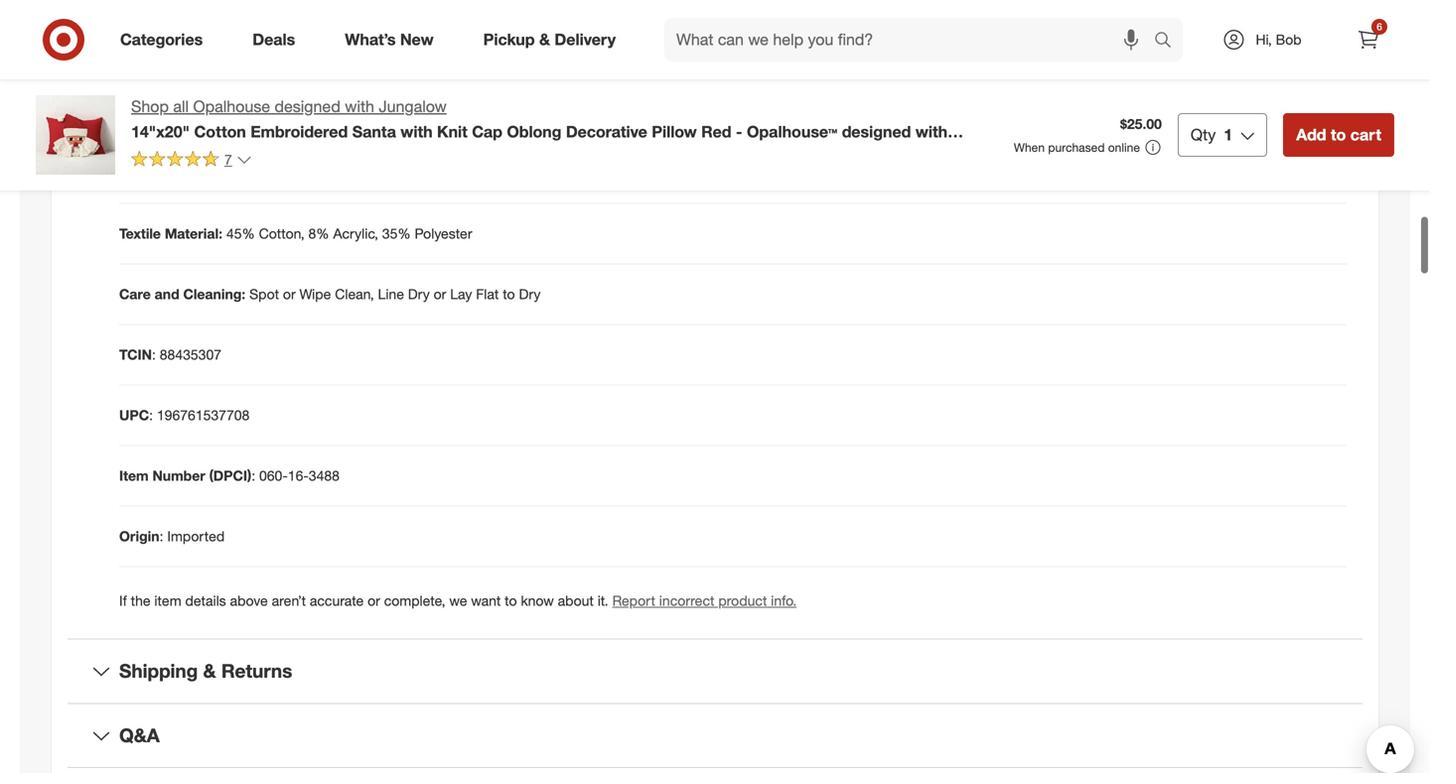 Task type: locate. For each thing, give the bounding box(es) containing it.
cotton
[[194, 122, 246, 141]]

designed up the "embroidered"
[[275, 97, 341, 116]]

dry right flat
[[519, 286, 541, 303]]

categories link
[[103, 18, 228, 62]]

0 vertical spatial to
[[1331, 125, 1347, 145]]

or right spot
[[283, 286, 296, 303]]

with down what can we help you find? suggestions appear below search box
[[916, 122, 948, 141]]

0 horizontal spatial or
[[283, 286, 296, 303]]

shipping
[[119, 660, 198, 683]]

cart
[[1351, 125, 1382, 145]]

or right accurate
[[368, 593, 380, 610]]

dry
[[408, 286, 430, 303], [519, 286, 541, 303]]

pickup
[[484, 30, 535, 49]]

purchased
[[1049, 140, 1105, 155]]

upc
[[119, 407, 149, 424]]

0 vertical spatial &
[[539, 30, 550, 49]]

about
[[558, 593, 594, 610]]

jungalow™
[[131, 142, 214, 161]]

-
[[736, 122, 743, 141]]

& for pickup
[[539, 30, 550, 49]]

to
[[1331, 125, 1347, 145], [503, 286, 515, 303], [505, 593, 517, 610]]

: left imported at the bottom left of the page
[[160, 528, 163, 546]]

if
[[119, 593, 127, 610]]

cap
[[472, 122, 503, 141]]

:
[[152, 346, 156, 364], [149, 407, 153, 424], [252, 468, 255, 485], [160, 528, 163, 546]]

0 horizontal spatial designed
[[275, 97, 341, 116]]

7 link
[[131, 150, 252, 173]]

complete,
[[384, 593, 446, 610]]

jungalow
[[379, 97, 447, 116]]

7
[[225, 151, 232, 168]]

or
[[283, 286, 296, 303], [434, 286, 446, 303], [368, 593, 380, 610]]

1 horizontal spatial &
[[539, 30, 550, 49]]

: for 196761537708
[[149, 407, 153, 424]]

1 vertical spatial &
[[203, 660, 216, 683]]

indoor/outdoor: indoor
[[119, 165, 270, 182]]

wipe
[[300, 286, 331, 303]]

add to cart
[[1297, 125, 1382, 145]]

shop all opalhouse designed with jungalow 14"x20" cotton embroidered santa with knit cap oblong decorative pillow red - opalhouse™ designed with jungalow™
[[131, 97, 948, 161]]

& inside pickup & delivery link
[[539, 30, 550, 49]]

1 dry from the left
[[408, 286, 430, 303]]

to right add at the top right of page
[[1331, 125, 1347, 145]]

bob
[[1276, 31, 1302, 48]]

indoor/outdoor:
[[119, 165, 226, 182]]

what's
[[345, 30, 396, 49]]

designed right opalhouse™
[[842, 122, 912, 141]]

2 vertical spatial to
[[505, 593, 517, 610]]

0 horizontal spatial dry
[[408, 286, 430, 303]]

spot
[[249, 286, 279, 303]]

to right flat
[[503, 286, 515, 303]]

0 vertical spatial designed
[[275, 97, 341, 116]]

& left 'returns'
[[203, 660, 216, 683]]

: left 88435307
[[152, 346, 156, 364]]

16-
[[288, 468, 309, 485]]

& right pickup
[[539, 30, 550, 49]]

or left lay
[[434, 286, 446, 303]]

with up 'santa'
[[345, 97, 374, 116]]

$25.00
[[1121, 115, 1162, 133]]

1 vertical spatial to
[[503, 286, 515, 303]]

to inside add to cart button
[[1331, 125, 1347, 145]]

style:
[[119, 104, 156, 121]]

6
[[1377, 20, 1383, 33]]

origin
[[119, 528, 160, 546]]

1 horizontal spatial dry
[[519, 286, 541, 303]]

What can we help you find? suggestions appear below search field
[[665, 18, 1159, 62]]

1 horizontal spatial designed
[[842, 122, 912, 141]]

when purchased online
[[1014, 140, 1141, 155]]

search
[[1146, 32, 1193, 51]]

want
[[471, 593, 501, 610]]

196761537708
[[157, 407, 250, 424]]

pillow
[[652, 122, 697, 141]]

santa
[[352, 122, 396, 141]]

: left 196761537708
[[149, 407, 153, 424]]

deals link
[[236, 18, 320, 62]]

to right want
[[505, 593, 517, 610]]

above
[[230, 593, 268, 610]]

qty
[[1191, 125, 1216, 145]]

1 horizontal spatial with
[[401, 122, 433, 141]]

number
[[153, 468, 205, 485]]

opalhouse™
[[747, 122, 838, 141]]

add
[[1297, 125, 1327, 145]]

clean,
[[335, 286, 374, 303]]

report incorrect product info. button
[[613, 592, 797, 612]]

dry right "line" at top
[[408, 286, 430, 303]]

what's new link
[[328, 18, 459, 62]]

we
[[449, 593, 467, 610]]

with down jungalow
[[401, 122, 433, 141]]

&
[[539, 30, 550, 49], [203, 660, 216, 683]]

item number (dpci) : 060-16-3488
[[119, 468, 340, 485]]

deals
[[253, 30, 295, 49]]

oblong
[[507, 122, 562, 141]]

q&a
[[119, 725, 160, 748]]

designed
[[275, 97, 341, 116], [842, 122, 912, 141]]

fabric
[[119, 43, 160, 61]]

origin : imported
[[119, 528, 225, 546]]

imported
[[167, 528, 225, 546]]

qty 1
[[1191, 125, 1233, 145]]

0 horizontal spatial &
[[203, 660, 216, 683]]

& inside shipping & returns dropdown button
[[203, 660, 216, 683]]



Task type: describe. For each thing, give the bounding box(es) containing it.
product
[[719, 593, 767, 610]]

woven
[[211, 43, 253, 61]]

3488
[[309, 468, 340, 485]]

1
[[1224, 125, 1233, 145]]

cleaning:
[[183, 286, 246, 303]]

what's new
[[345, 30, 434, 49]]

flat
[[476, 286, 499, 303]]

polyester
[[415, 225, 472, 243]]

hi, bob
[[1256, 31, 1302, 48]]

care
[[119, 286, 151, 303]]

fabric name: woven
[[119, 43, 253, 61]]

& for shipping
[[203, 660, 216, 683]]

throw
[[160, 104, 199, 121]]

line
[[378, 286, 404, 303]]

shop
[[131, 97, 169, 116]]

categories
[[120, 30, 203, 49]]

: for imported
[[160, 528, 163, 546]]

pillows
[[202, 104, 246, 121]]

2 horizontal spatial with
[[916, 122, 948, 141]]

embroidered
[[251, 122, 348, 141]]

2 horizontal spatial or
[[434, 286, 446, 303]]

upc : 196761537708
[[119, 407, 250, 424]]

shipping & returns button
[[68, 641, 1363, 704]]

report
[[613, 593, 656, 610]]

decorative
[[566, 122, 648, 141]]

opalhouse
[[193, 97, 270, 116]]

add to cart button
[[1284, 113, 1395, 157]]

(dpci)
[[209, 468, 252, 485]]

tcin
[[119, 346, 152, 364]]

lay
[[450, 286, 472, 303]]

red
[[702, 122, 732, 141]]

info.
[[771, 593, 797, 610]]

delivery
[[555, 30, 616, 49]]

if the item details above aren't accurate or complete, we want to know about it. report incorrect product info.
[[119, 593, 797, 610]]

pickup & delivery
[[484, 30, 616, 49]]

name:
[[164, 43, 207, 61]]

pickup & delivery link
[[467, 18, 641, 62]]

060-
[[259, 468, 288, 485]]

material:
[[165, 225, 223, 243]]

tcin : 88435307
[[119, 346, 222, 364]]

when
[[1014, 140, 1045, 155]]

14"x20"
[[131, 122, 190, 141]]

online
[[1109, 140, 1141, 155]]

aren't
[[272, 593, 306, 610]]

6 link
[[1347, 18, 1391, 62]]

cotton,
[[259, 225, 305, 243]]

it.
[[598, 593, 609, 610]]

all
[[173, 97, 189, 116]]

item
[[154, 593, 181, 610]]

8%
[[309, 225, 329, 243]]

new
[[400, 30, 434, 49]]

incorrect
[[660, 593, 715, 610]]

style: throw pillows
[[119, 104, 246, 121]]

0 horizontal spatial with
[[345, 97, 374, 116]]

: for 88435307
[[152, 346, 156, 364]]

hi,
[[1256, 31, 1272, 48]]

accurate
[[310, 593, 364, 610]]

details
[[185, 593, 226, 610]]

item
[[119, 468, 149, 485]]

indoor
[[230, 165, 270, 182]]

search button
[[1146, 18, 1193, 66]]

q&a button
[[68, 705, 1363, 768]]

knit
[[437, 122, 468, 141]]

2 dry from the left
[[519, 286, 541, 303]]

image of 14"x20" cotton embroidered santa with knit cap oblong decorative pillow red - opalhouse™ designed with jungalow™ image
[[36, 95, 115, 175]]

45%
[[226, 225, 255, 243]]

88435307
[[160, 346, 222, 364]]

textile
[[119, 225, 161, 243]]

and
[[155, 286, 179, 303]]

1 vertical spatial designed
[[842, 122, 912, 141]]

: left 060-
[[252, 468, 255, 485]]

the
[[131, 593, 151, 610]]

1 horizontal spatial or
[[368, 593, 380, 610]]

shipping & returns
[[119, 660, 292, 683]]



Task type: vqa. For each thing, say whether or not it's contained in the screenshot.
the rightmost designed
yes



